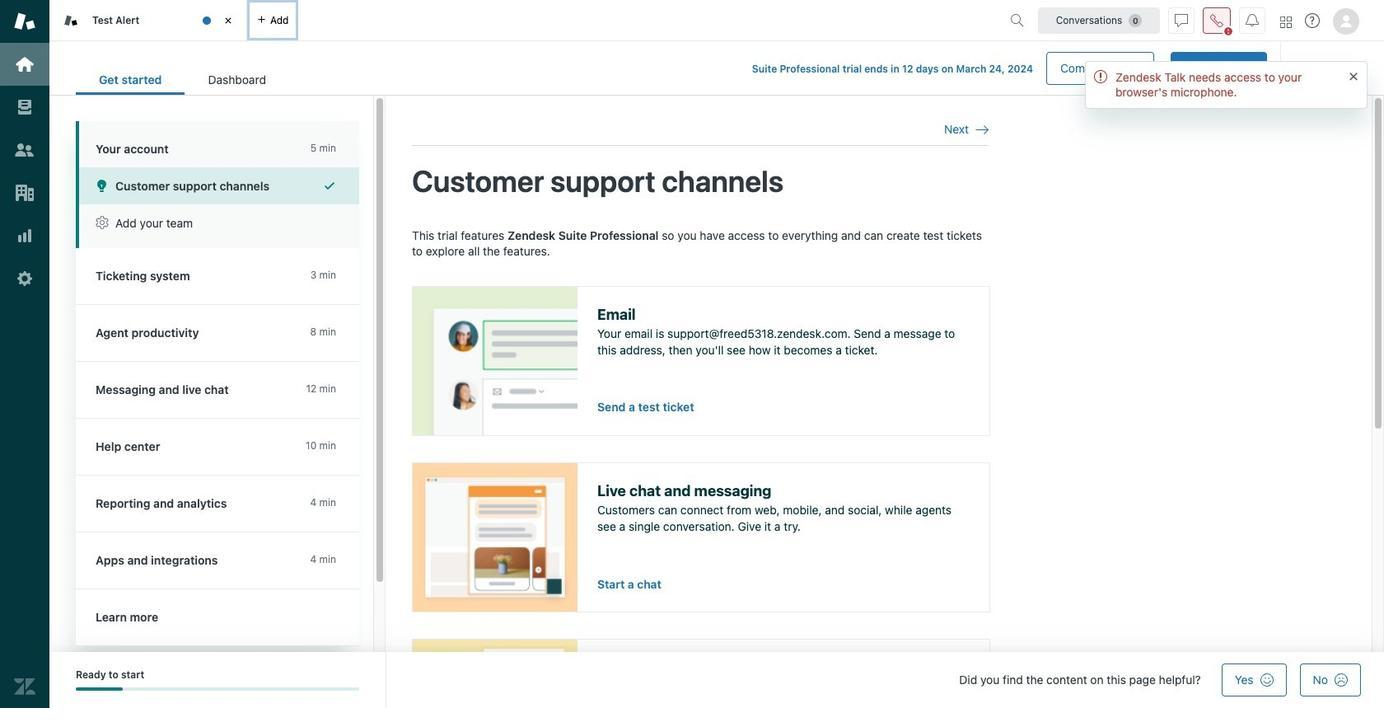 Task type: locate. For each thing, give the bounding box(es) containing it.
footer
[[49, 652, 1385, 708]]

heading
[[76, 121, 359, 167]]

region
[[412, 227, 991, 708]]

zendesk image
[[14, 676, 35, 697]]

example of conversation inside of messaging and the customer is asking the agent about changing the size of the retail order. image
[[413, 463, 578, 612]]

organizations image
[[14, 182, 35, 204]]

progress bar image
[[76, 688, 123, 691]]

example of how the agent accepts an incoming phone call as well as how to log the details of the call. image
[[413, 640, 578, 708]]

button displays agent's chat status as invisible. image
[[1176, 14, 1189, 27]]

tab
[[49, 0, 247, 41], [185, 64, 289, 95]]

get help image
[[1306, 13, 1321, 28]]

notifications image
[[1246, 14, 1260, 27]]

admin image
[[14, 268, 35, 289]]

tab list
[[76, 64, 289, 95]]

reporting image
[[14, 225, 35, 246]]

March 24, 2024 text field
[[957, 63, 1034, 75]]

customers image
[[14, 139, 35, 161]]



Task type: describe. For each thing, give the bounding box(es) containing it.
main element
[[0, 0, 49, 708]]

views image
[[14, 96, 35, 118]]

close image
[[220, 12, 237, 29]]

example of email conversation inside of the ticketing system and the customer is asking the agent about reimbursement policy. image
[[413, 287, 578, 435]]

zendesk products image
[[1281, 16, 1293, 28]]

1 vertical spatial tab
[[185, 64, 289, 95]]

tabs tab list
[[49, 0, 1004, 41]]

get started image
[[14, 54, 35, 75]]

0 vertical spatial tab
[[49, 0, 247, 41]]

content-title region
[[412, 163, 989, 201]]

progress-bar progress bar
[[76, 688, 359, 691]]

zendesk support image
[[14, 11, 35, 32]]



